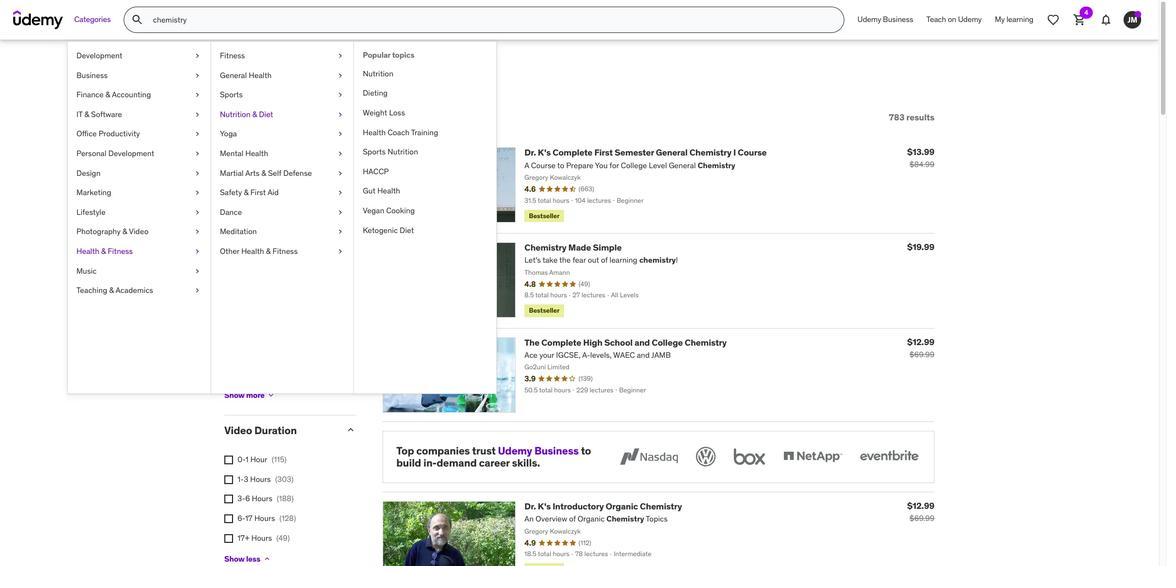 Task type: describe. For each thing, give the bounding box(es) containing it.
0 horizontal spatial first
[[250, 188, 266, 197]]

nutrition & diet element
[[354, 42, 497, 394]]

0 horizontal spatial video
[[129, 227, 148, 237]]

dr. k's introductory organic chemistry link
[[525, 501, 682, 512]]

trust
[[472, 444, 496, 457]]

weight loss link
[[354, 103, 497, 123]]

xsmall image for other health & fitness
[[336, 246, 345, 257]]

vegan cooking
[[363, 206, 415, 216]]

4.5 & up
[[278, 187, 306, 197]]

2 vertical spatial small image
[[345, 279, 356, 290]]

(188)
[[277, 494, 294, 504]]

mental health
[[220, 148, 268, 158]]

sports link
[[211, 85, 354, 105]]

ketogenic
[[363, 225, 398, 235]]

show more
[[224, 390, 265, 400]]

nutrition for nutrition & diet
[[220, 109, 250, 119]]

the complete high school and college chemistry link
[[525, 337, 727, 348]]

1-
[[238, 474, 244, 484]]

& inside martial arts & self defense link
[[261, 168, 266, 178]]

1 vertical spatial development
[[108, 148, 154, 158]]

dr. for dr. k's introductory organic chemistry
[[525, 501, 536, 512]]

4.5
[[278, 187, 289, 197]]

$69.99 for dr. k's introductory organic chemistry
[[910, 514, 935, 524]]

to build in-demand career skills.
[[396, 444, 591, 470]]

0 vertical spatial diet
[[259, 109, 273, 119]]

xsmall image inside martial arts & self defense link
[[336, 168, 345, 179]]

sports nutrition
[[363, 147, 418, 157]]

783 for 783 results
[[889, 112, 905, 123]]

show less
[[224, 554, 260, 564]]

you have alerts image
[[1135, 11, 1142, 18]]

nutrition link
[[354, 64, 497, 84]]

hours for 1-3 hours
[[250, 474, 271, 484]]

gut
[[363, 186, 376, 196]]

$13.99 $84.99
[[907, 146, 935, 170]]

nasdaq image
[[618, 445, 681, 469]]

6-
[[238, 514, 245, 523]]

photography & video link
[[68, 222, 211, 242]]

marketing
[[76, 188, 111, 197]]

hours for 6-17 hours
[[254, 514, 275, 523]]

& for it & software
[[84, 109, 89, 119]]

1 horizontal spatial video
[[224, 424, 252, 437]]

1 vertical spatial complete
[[542, 337, 581, 348]]

0 vertical spatial complete
[[553, 147, 593, 158]]

3-6 hours (188)
[[238, 494, 294, 504]]

personal development
[[76, 148, 154, 158]]

for
[[321, 65, 344, 87]]

small image
[[345, 425, 356, 436]]

1 horizontal spatial fitness
[[220, 51, 245, 60]]

xsmall image for design
[[193, 168, 202, 179]]

and
[[635, 337, 650, 348]]

the
[[525, 337, 540, 348]]

health coach training link
[[354, 123, 497, 143]]

the complete high school and college chemistry
[[525, 337, 727, 348]]

safety
[[220, 188, 242, 197]]

simple
[[593, 242, 622, 253]]

business link
[[68, 66, 211, 85]]

companies
[[416, 444, 470, 457]]

4 link
[[1067, 7, 1093, 33]]

udemy business
[[858, 14, 914, 24]]

0 vertical spatial first
[[595, 147, 613, 158]]

other health & fitness link
[[211, 242, 354, 261]]

xsmall image for finance & accounting
[[193, 90, 202, 101]]

xsmall image inside office productivity link
[[193, 129, 202, 140]]

jm
[[1128, 15, 1138, 25]]

(128)
[[279, 514, 296, 523]]

0 vertical spatial business
[[883, 14, 914, 24]]

sports for sports
[[220, 90, 243, 100]]

health up music
[[76, 246, 99, 256]]

i
[[734, 147, 736, 158]]

xsmall image inside the general health link
[[336, 70, 345, 81]]

& for nutrition & diet
[[252, 109, 257, 119]]

categories
[[74, 14, 111, 24]]

& for photography & video
[[122, 227, 127, 237]]

on
[[948, 14, 957, 24]]

notifications image
[[1100, 13, 1113, 26]]

0 horizontal spatial business
[[76, 70, 108, 80]]

teaching & academics link
[[68, 281, 211, 301]]

3.0 & up
[[278, 246, 307, 256]]

ketogenic diet link
[[354, 221, 497, 240]]

(115)
[[272, 455, 287, 465]]

yoga link
[[211, 124, 354, 144]]

music
[[76, 266, 97, 276]]

arts
[[245, 168, 260, 178]]

health for general health
[[249, 70, 272, 80]]

6-17 hours (128)
[[238, 514, 296, 523]]

783 results for "chemistry"
[[224, 65, 448, 87]]

xsmall image for personal development
[[193, 148, 202, 159]]

2 vertical spatial business
[[535, 444, 579, 457]]

meditation
[[220, 227, 257, 237]]

sports for sports nutrition
[[363, 147, 386, 157]]

health & fitness link
[[68, 242, 211, 261]]

skills.
[[512, 457, 540, 470]]

português
[[238, 388, 273, 397]]

xsmall image for photography & video
[[193, 227, 202, 238]]

loss
[[389, 108, 405, 118]]

0 horizontal spatial udemy business link
[[498, 444, 579, 457]]

coach
[[388, 127, 410, 137]]

xsmall image for marketing
[[193, 188, 202, 198]]

career
[[479, 457, 510, 470]]

health for gut health
[[377, 186, 400, 196]]

small image inside filter button
[[232, 112, 243, 123]]

783 for 783 results for "chemistry"
[[224, 65, 256, 87]]

office productivity
[[76, 129, 140, 139]]

haccp link
[[354, 162, 497, 182]]

popular topics
[[363, 50, 415, 60]]

1 horizontal spatial udemy business link
[[851, 7, 920, 33]]

ketogenic diet
[[363, 225, 414, 235]]

aid
[[268, 188, 279, 197]]

chemistry right organic
[[640, 501, 682, 512]]

video duration
[[224, 424, 297, 437]]

duration
[[254, 424, 297, 437]]

& for safety & first aid
[[244, 188, 249, 197]]

xsmall image for development
[[193, 51, 202, 61]]

in-
[[424, 457, 437, 470]]

3
[[244, 474, 248, 484]]

general inside the general health link
[[220, 70, 247, 80]]

show more button
[[224, 385, 276, 407]]

music link
[[68, 261, 211, 281]]

dr. for dr. k's complete first semester general chemistry i course
[[525, 147, 536, 158]]

volkswagen image
[[694, 445, 718, 469]]

accounting
[[112, 90, 151, 100]]

hours right 17+
[[251, 533, 272, 543]]

& for teaching & academics
[[109, 285, 114, 295]]

3-
[[238, 494, 245, 504]]

eventbrite image
[[858, 445, 921, 469]]

health for other health & fitness
[[241, 246, 264, 256]]

defense
[[283, 168, 312, 178]]

academics
[[116, 285, 153, 295]]

1 horizontal spatial udemy
[[858, 14, 881, 24]]

general health link
[[211, 66, 354, 85]]

other
[[220, 246, 240, 256]]

show for show less
[[224, 554, 245, 564]]

1 horizontal spatial diet
[[400, 225, 414, 235]]

it & software
[[76, 109, 122, 119]]

783 results status
[[889, 112, 935, 123]]

martial arts & self defense
[[220, 168, 312, 178]]

xsmall image for yoga
[[336, 129, 345, 140]]

development link
[[68, 46, 211, 66]]

$12.99 for the complete high school and college chemistry
[[907, 336, 935, 347]]

self
[[268, 168, 281, 178]]



Task type: vqa. For each thing, say whether or not it's contained in the screenshot.
video duration dropdown button
yes



Task type: locate. For each thing, give the bounding box(es) containing it.
personal
[[76, 148, 106, 158]]

business left teach
[[883, 14, 914, 24]]

xsmall image inside health & fitness link
[[193, 246, 202, 257]]

$84.99
[[910, 160, 935, 170]]

xsmall image inside it & software link
[[193, 109, 202, 120]]

2 horizontal spatial udemy
[[958, 14, 982, 24]]

health coach training
[[363, 127, 438, 137]]

783 inside 783 results status
[[889, 112, 905, 123]]

k's for introductory
[[538, 501, 551, 512]]

show for show more
[[224, 390, 245, 400]]

business up finance
[[76, 70, 108, 80]]

personal development link
[[68, 144, 211, 164]]

783
[[224, 65, 256, 87], [889, 112, 905, 123]]

ratings
[[224, 156, 262, 170]]

teaching
[[76, 285, 107, 295]]

& for finance & accounting
[[105, 90, 110, 100]]

& inside safety & first aid link
[[244, 188, 249, 197]]

xsmall image inside yoga link
[[336, 129, 345, 140]]

xsmall image
[[336, 51, 345, 61], [193, 70, 202, 81], [336, 70, 345, 81], [336, 109, 345, 120], [193, 129, 202, 140], [336, 168, 345, 179], [336, 188, 345, 198], [336, 207, 345, 218], [336, 227, 345, 238], [193, 266, 202, 277], [193, 285, 202, 296], [224, 310, 233, 319], [224, 456, 233, 465], [224, 476, 233, 484], [224, 495, 233, 504], [224, 515, 233, 523]]

dr.
[[525, 147, 536, 158], [525, 501, 536, 512]]

xsmall image inside dance link
[[336, 207, 345, 218]]

1 vertical spatial udemy business link
[[498, 444, 579, 457]]

1 vertical spatial general
[[656, 147, 688, 158]]

demand
[[437, 457, 477, 470]]

sports
[[220, 90, 243, 100], [363, 147, 386, 157]]

my learning link
[[989, 7, 1040, 33]]

finance & accounting link
[[68, 85, 211, 105]]

health inside "link"
[[377, 186, 400, 196]]

health right other
[[241, 246, 264, 256]]

topics
[[392, 50, 415, 60]]

xsmall image inside show more button
[[267, 391, 276, 400]]

udemy business link
[[851, 7, 920, 33], [498, 444, 579, 457]]

2 dr. from the top
[[525, 501, 536, 512]]

xsmall image
[[193, 51, 202, 61], [193, 90, 202, 101], [336, 90, 345, 101], [193, 109, 202, 120], [336, 129, 345, 140], [193, 148, 202, 159], [336, 148, 345, 159], [193, 168, 202, 179], [193, 188, 202, 198], [193, 207, 202, 218], [193, 227, 202, 238], [193, 246, 202, 257], [336, 246, 345, 257], [224, 330, 233, 339], [224, 349, 233, 358], [224, 369, 233, 378], [267, 391, 276, 400], [224, 534, 233, 543], [263, 555, 271, 564]]

office
[[76, 129, 97, 139]]

1 up from the top
[[297, 187, 306, 197]]

$13.99
[[907, 146, 935, 157]]

complete
[[553, 147, 593, 158], [542, 337, 581, 348]]

meditation link
[[211, 222, 354, 242]]

fitness down meditation link
[[273, 246, 298, 256]]

0 vertical spatial $12.99
[[907, 336, 935, 347]]

xsmall image inside mental health link
[[336, 148, 345, 159]]

first left aid
[[250, 188, 266, 197]]

xsmall image inside show less button
[[263, 555, 271, 564]]

nutrition & diet link
[[211, 105, 354, 124]]

$69.99 for the complete high school and college chemistry
[[910, 349, 935, 359]]

video down lifestyle link at the left of page
[[129, 227, 148, 237]]

1 vertical spatial business
[[76, 70, 108, 80]]

17+
[[238, 533, 250, 543]]

netapp image
[[781, 445, 845, 469]]

results for 783 results for "chemistry"
[[260, 65, 317, 87]]

$12.99 for dr. k's introductory organic chemistry
[[907, 500, 935, 511]]

productivity
[[99, 129, 140, 139]]

1 vertical spatial nutrition
[[220, 109, 250, 119]]

1 vertical spatial $12.99 $69.99
[[907, 500, 935, 524]]

1 vertical spatial $69.99
[[910, 514, 935, 524]]

software
[[91, 109, 122, 119]]

sports down 'general health'
[[220, 90, 243, 100]]

xsmall image for sports
[[336, 90, 345, 101]]

& inside nutrition & diet link
[[252, 109, 257, 119]]

1 horizontal spatial business
[[535, 444, 579, 457]]

& inside photography & video link
[[122, 227, 127, 237]]

fitness down photography & video at the left
[[108, 246, 133, 256]]

mental health link
[[211, 144, 354, 164]]

0 vertical spatial $69.99
[[910, 349, 935, 359]]

it & software link
[[68, 105, 211, 124]]

dance
[[220, 207, 242, 217]]

organic
[[606, 501, 638, 512]]

my
[[995, 14, 1005, 24]]

1 horizontal spatial results
[[907, 112, 935, 123]]

1 horizontal spatial sports
[[363, 147, 386, 157]]

health up arts
[[245, 148, 268, 158]]

dr. k's complete first semester general chemistry i course link
[[525, 147, 767, 158]]

xsmall image inside sports link
[[336, 90, 345, 101]]

1 vertical spatial 783
[[889, 112, 905, 123]]

1 vertical spatial k's
[[538, 501, 551, 512]]

submit search image
[[131, 13, 144, 26]]

chemistry left i
[[690, 147, 732, 158]]

weight
[[363, 108, 387, 118]]

health down 'fitness' link
[[249, 70, 272, 80]]

business left to
[[535, 444, 579, 457]]

xsmall image for show less
[[263, 555, 271, 564]]

0 vertical spatial general
[[220, 70, 247, 80]]

0-1 hour (115)
[[238, 455, 287, 465]]

show left less
[[224, 554, 245, 564]]

finance & accounting
[[76, 90, 151, 100]]

1-3 hours (303)
[[238, 474, 294, 484]]

photography
[[76, 227, 121, 237]]

shopping cart with 4 items image
[[1073, 13, 1087, 26]]

hours right 3
[[250, 474, 271, 484]]

results up nutrition & diet link
[[260, 65, 317, 87]]

vegan
[[363, 206, 384, 216]]

xsmall image inside teaching & academics link
[[193, 285, 202, 296]]

xsmall image inside nutrition & diet link
[[336, 109, 345, 120]]

hours for 3-6 hours
[[252, 494, 273, 504]]

1 vertical spatial dr.
[[525, 501, 536, 512]]

development down office productivity link
[[108, 148, 154, 158]]

nutrition up yoga
[[220, 109, 250, 119]]

1 vertical spatial up
[[298, 246, 307, 256]]

xsmall image inside music link
[[193, 266, 202, 277]]

0 horizontal spatial sports
[[220, 90, 243, 100]]

xsmall image inside personal development link
[[193, 148, 202, 159]]

1 vertical spatial small image
[[345, 157, 356, 168]]

2 k's from the top
[[538, 501, 551, 512]]

$19.99
[[907, 241, 935, 252]]

0 vertical spatial dr.
[[525, 147, 536, 158]]

training
[[411, 127, 438, 137]]

1 show from the top
[[224, 390, 245, 400]]

0 horizontal spatial 783
[[224, 65, 256, 87]]

1 horizontal spatial 783
[[889, 112, 905, 123]]

1 vertical spatial first
[[250, 188, 266, 197]]

& inside teaching & academics link
[[109, 285, 114, 295]]

video up '0-'
[[224, 424, 252, 437]]

lifestyle link
[[68, 203, 211, 222]]

xsmall image inside "finance & accounting" "link"
[[193, 90, 202, 101]]

health for mental health
[[245, 148, 268, 158]]

sports up haccp
[[363, 147, 386, 157]]

chemistry made simple link
[[525, 242, 622, 253]]

chemistry right college
[[685, 337, 727, 348]]

0 horizontal spatial fitness
[[108, 246, 133, 256]]

high
[[583, 337, 603, 348]]

0 vertical spatial $12.99 $69.99
[[907, 336, 935, 359]]

health & fitness
[[76, 246, 133, 256]]

1 $12.99 $69.99 from the top
[[907, 336, 935, 359]]

1 horizontal spatial first
[[595, 147, 613, 158]]

0 vertical spatial udemy business link
[[851, 7, 920, 33]]

& inside other health & fitness link
[[266, 246, 271, 256]]

nutrition for nutrition
[[363, 69, 393, 79]]

fitness link
[[211, 46, 354, 66]]

hours right 17 at the bottom left
[[254, 514, 275, 523]]

k's
[[538, 147, 551, 158], [538, 501, 551, 512]]

1 vertical spatial sports
[[363, 147, 386, 157]]

results
[[260, 65, 317, 87], [907, 112, 935, 123]]

2 $69.99 from the top
[[910, 514, 935, 524]]

xsmall image inside lifestyle link
[[193, 207, 202, 218]]

2 $12.99 $69.99 from the top
[[907, 500, 935, 524]]

gut health
[[363, 186, 400, 196]]

$12.99 $69.99 for the complete high school and college chemistry
[[907, 336, 935, 359]]

xsmall image inside business link
[[193, 70, 202, 81]]

0 horizontal spatial results
[[260, 65, 317, 87]]

1 vertical spatial video
[[224, 424, 252, 437]]

0 vertical spatial up
[[297, 187, 306, 197]]

1 dr. from the top
[[525, 147, 536, 158]]

xsmall image inside safety & first aid link
[[336, 188, 345, 198]]

1 k's from the top
[[538, 147, 551, 158]]

xsmall image for health & fitness
[[193, 246, 202, 257]]

categories button
[[68, 7, 117, 33]]

xsmall image for show more
[[267, 391, 276, 400]]

video duration button
[[224, 424, 337, 437]]

up for 4.5 & up
[[297, 187, 306, 197]]

vegan cooking link
[[354, 201, 497, 221]]

nutrition down health coach training
[[388, 147, 418, 157]]

1 vertical spatial $12.99
[[907, 500, 935, 511]]

17+ hours (49)
[[238, 533, 290, 543]]

&
[[105, 90, 110, 100], [84, 109, 89, 119], [252, 109, 257, 119], [261, 168, 266, 178], [291, 187, 296, 197], [244, 188, 249, 197], [122, 227, 127, 237], [291, 246, 296, 256], [101, 246, 106, 256], [266, 246, 271, 256], [109, 285, 114, 295]]

show left more
[[224, 390, 245, 400]]

nutrition
[[363, 69, 393, 79], [220, 109, 250, 119], [388, 147, 418, 157]]

learning
[[1007, 14, 1034, 24]]

2 horizontal spatial business
[[883, 14, 914, 24]]

safety & first aid
[[220, 188, 279, 197]]

2 show from the top
[[224, 554, 245, 564]]

design link
[[68, 164, 211, 183]]

general up nutrition & diet
[[220, 70, 247, 80]]

1 $12.99 from the top
[[907, 336, 935, 347]]

0 vertical spatial sports
[[220, 90, 243, 100]]

2 $12.99 from the top
[[907, 500, 935, 511]]

xsmall image inside meditation link
[[336, 227, 345, 238]]

udemy business link left teach
[[851, 7, 920, 33]]

0 horizontal spatial general
[[220, 70, 247, 80]]

teaching & academics
[[76, 285, 153, 295]]

0 vertical spatial development
[[76, 51, 122, 60]]

& for health & fitness
[[101, 246, 106, 256]]

filter
[[245, 112, 266, 123]]

xsmall image inside other health & fitness link
[[336, 246, 345, 257]]

0 horizontal spatial udemy
[[498, 444, 532, 457]]

udemy image
[[13, 10, 63, 29]]

0 horizontal spatial diet
[[259, 109, 273, 119]]

wishlist image
[[1047, 13, 1060, 26]]

first left 'semester'
[[595, 147, 613, 158]]

general right 'semester'
[[656, 147, 688, 158]]

teach
[[927, 14, 946, 24]]

xsmall image inside "development" link
[[193, 51, 202, 61]]

diet down cooking
[[400, 225, 414, 235]]

up right 4.5 on the top of page
[[297, 187, 306, 197]]

results inside status
[[907, 112, 935, 123]]

0 vertical spatial show
[[224, 390, 245, 400]]

hours right the 6
[[252, 494, 273, 504]]

1 $69.99 from the top
[[910, 349, 935, 359]]

udemy business link left to
[[498, 444, 579, 457]]

ratings button
[[224, 156, 337, 170]]

(303)
[[275, 474, 294, 484]]

& inside it & software link
[[84, 109, 89, 119]]

Search for anything text field
[[151, 10, 831, 29]]

k's for complete
[[538, 147, 551, 158]]

0 vertical spatial results
[[260, 65, 317, 87]]

"chemistry"
[[348, 65, 448, 87]]

2 horizontal spatial fitness
[[273, 246, 298, 256]]

& for 4.5 & up
[[291, 187, 296, 197]]

2 vertical spatial nutrition
[[388, 147, 418, 157]]

sports inside nutrition & diet element
[[363, 147, 386, 157]]

fitness inside health & fitness link
[[108, 246, 133, 256]]

6
[[245, 494, 250, 504]]

1 vertical spatial diet
[[400, 225, 414, 235]]

development down categories dropdown button
[[76, 51, 122, 60]]

1 horizontal spatial general
[[656, 147, 688, 158]]

weight loss
[[363, 108, 405, 118]]

health up the vegan cooking
[[377, 186, 400, 196]]

fitness up 'general health'
[[220, 51, 245, 60]]

xsmall image inside 'fitness' link
[[336, 51, 345, 61]]

video
[[129, 227, 148, 237], [224, 424, 252, 437]]

& inside health & fitness link
[[101, 246, 106, 256]]

diet down sports link
[[259, 109, 273, 119]]

health down weight
[[363, 127, 386, 137]]

0 vertical spatial nutrition
[[363, 69, 393, 79]]

box image
[[731, 445, 768, 469]]

semester
[[615, 147, 654, 158]]

& inside "finance & accounting" "link"
[[105, 90, 110, 100]]

1 vertical spatial show
[[224, 554, 245, 564]]

results up $13.99
[[907, 112, 935, 123]]

0 vertical spatial k's
[[538, 147, 551, 158]]

less
[[246, 554, 260, 564]]

fitness
[[220, 51, 245, 60], [108, 246, 133, 256], [273, 246, 298, 256]]

4
[[1085, 8, 1089, 16]]

$12.99 $69.99 for dr. k's introductory organic chemistry
[[907, 500, 935, 524]]

1 vertical spatial results
[[907, 112, 935, 123]]

chemistry left made
[[525, 242, 567, 253]]

0 vertical spatial video
[[129, 227, 148, 237]]

xsmall image for lifestyle
[[193, 207, 202, 218]]

course
[[738, 147, 767, 158]]

up right 3.0
[[298, 246, 307, 256]]

(49)
[[276, 533, 290, 543]]

martial arts & self defense link
[[211, 164, 354, 183]]

xsmall image for mental health
[[336, 148, 345, 159]]

results for 783 results
[[907, 112, 935, 123]]

0 vertical spatial 783
[[224, 65, 256, 87]]

xsmall image inside photography & video link
[[193, 227, 202, 238]]

build
[[396, 457, 421, 470]]

xsmall image inside the design link
[[193, 168, 202, 179]]

fitness inside other health & fitness link
[[273, 246, 298, 256]]

0 vertical spatial small image
[[232, 112, 243, 123]]

yoga
[[220, 129, 237, 139]]

teach on udemy
[[927, 14, 982, 24]]

xsmall image for it & software
[[193, 109, 202, 120]]

$69.99
[[910, 349, 935, 359], [910, 514, 935, 524]]

top companies trust udemy business
[[396, 444, 579, 457]]

& for 3.0 & up
[[291, 246, 296, 256]]

up for 3.0 & up
[[298, 246, 307, 256]]

xsmall image inside marketing link
[[193, 188, 202, 198]]

nutrition down popular
[[363, 69, 393, 79]]

small image
[[232, 112, 243, 123], [345, 157, 356, 168], [345, 279, 356, 290]]

2 up from the top
[[298, 246, 307, 256]]



